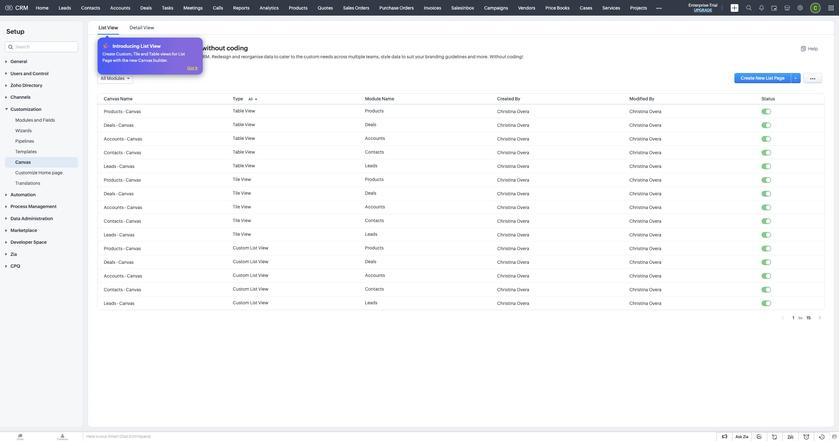 Task type: locate. For each thing, give the bounding box(es) containing it.
to
[[274, 54, 278, 59], [291, 54, 295, 59], [402, 54, 406, 59], [799, 316, 803, 321]]

all up canvas name
[[101, 76, 106, 81]]

2 accounts - canvas from the top
[[104, 205, 142, 210]]

list
[[93, 21, 160, 34]]

calendar image
[[772, 5, 777, 10]]

all for all
[[248, 97, 253, 101]]

1 vertical spatial zia
[[743, 435, 749, 440]]

custom list view for products - canvas
[[233, 246, 268, 251]]

signals element
[[756, 0, 768, 16]]

products - canvas for tile view
[[104, 178, 141, 183]]

redesign
[[212, 54, 231, 59]]

page up automation 'dropdown button'
[[52, 170, 63, 175]]

1 across from the left
[[185, 54, 198, 59]]

channels
[[11, 95, 31, 100]]

0 horizontal spatial the
[[122, 58, 128, 63]]

data right style
[[391, 54, 401, 59]]

2 custom from the top
[[233, 259, 249, 264]]

canvas party image image
[[102, 42, 109, 49]]

1 horizontal spatial list
[[175, 44, 184, 52]]

4 custom from the top
[[233, 287, 249, 292]]

tile view for products - canvas
[[233, 177, 251, 182]]

management
[[28, 204, 57, 209]]

name right module
[[382, 96, 394, 101]]

1 deals - canvas from the top
[[104, 123, 134, 128]]

0 horizontal spatial your
[[99, 435, 107, 439]]

1 horizontal spatial data
[[391, 54, 401, 59]]

profile element
[[807, 0, 825, 15]]

zoho
[[11, 83, 21, 88]]

1 vertical spatial all
[[248, 97, 253, 101]]

2 by from the left
[[649, 96, 654, 101]]

your
[[120, 44, 134, 52], [415, 54, 424, 59], [99, 435, 107, 439]]

created by
[[497, 96, 520, 101]]

zia up the cpq
[[11, 252, 17, 257]]

contacts - canvas
[[104, 150, 141, 155], [104, 219, 141, 224], [104, 287, 141, 292]]

and down the introducing list view
[[141, 52, 148, 56]]

the down custom,
[[122, 58, 128, 63]]

got it button
[[185, 65, 200, 71]]

developer
[[11, 240, 32, 245]]

create new list page
[[741, 76, 785, 81]]

type
[[233, 96, 243, 101]]

home right customize at the left
[[38, 170, 51, 175]]

accounts
[[110, 5, 130, 10], [365, 136, 385, 141], [104, 136, 124, 141], [365, 204, 385, 210], [104, 205, 124, 210], [365, 273, 385, 278], [104, 274, 124, 279]]

services link
[[597, 0, 625, 15]]

zoho directory button
[[0, 79, 83, 91]]

channels button
[[0, 91, 83, 103]]

2 orders from the left
[[400, 5, 414, 10]]

all for all modules
[[101, 76, 106, 81]]

and left fields
[[34, 118, 42, 123]]

0 vertical spatial all
[[101, 76, 106, 81]]

zia button
[[0, 248, 83, 260]]

0 vertical spatial leads - canvas
[[104, 164, 135, 169]]

None field
[[5, 41, 78, 52]]

list left for on the left of page
[[165, 54, 171, 59]]

leads - canvas for custom list view
[[104, 301, 135, 306]]

zia
[[11, 252, 17, 257], [743, 435, 749, 440]]

1
[[793, 316, 795, 321]]

table
[[149, 52, 159, 56], [233, 108, 244, 114], [233, 122, 244, 127], [233, 136, 244, 141], [233, 150, 244, 155], [233, 163, 244, 168]]

1 vertical spatial contacts - canvas
[[104, 219, 141, 224]]

1 table view from the top
[[233, 108, 255, 114]]

views
[[160, 52, 171, 56]]

modules and fields link
[[15, 117, 55, 123]]

list up pages in the left of the page
[[175, 44, 184, 52]]

cases link
[[575, 0, 597, 15]]

books
[[557, 5, 570, 10]]

modules down 'with'
[[107, 76, 125, 81]]

search image
[[746, 5, 752, 11]]

2 vertical spatial accounts - canvas
[[104, 274, 142, 279]]

cpq
[[11, 264, 20, 269]]

1 horizontal spatial page
[[774, 76, 785, 81]]

custom for products - canvas
[[233, 246, 249, 251]]

3 contacts - canvas from the top
[[104, 287, 141, 292]]

and down coding
[[232, 54, 240, 59]]

2 leads - canvas from the top
[[104, 232, 135, 237]]

canvas inside the create custom, tile and table views for list page with the new canvas builder. got it
[[138, 58, 152, 63]]

your up unique,
[[120, 44, 134, 52]]

2 products - canvas from the top
[[104, 178, 141, 183]]

1 vertical spatial leads - canvas
[[104, 232, 135, 237]]

tile view
[[233, 177, 251, 182], [233, 191, 251, 196], [233, 204, 251, 210], [233, 218, 251, 223], [233, 232, 251, 237]]

create menu element
[[727, 0, 743, 15]]

by right modified
[[649, 96, 654, 101]]

2 deals - canvas from the top
[[104, 191, 134, 196]]

coding!
[[507, 54, 523, 59]]

zoho directory
[[11, 83, 42, 88]]

orders right sales
[[355, 5, 369, 10]]

translations link
[[15, 180, 40, 187]]

2 table view from the top
[[233, 122, 255, 127]]

tasks
[[162, 5, 173, 10]]

calls
[[213, 5, 223, 10]]

0 horizontal spatial page
[[102, 58, 112, 63]]

contacts
[[81, 5, 100, 10], [365, 150, 384, 155], [104, 150, 123, 155], [365, 218, 384, 223], [104, 219, 123, 224], [365, 287, 384, 292], [104, 287, 123, 292]]

1 accounts - canvas from the top
[[104, 136, 142, 141]]

2 vertical spatial deals - canvas
[[104, 260, 134, 265]]

orders right purchase
[[400, 5, 414, 10]]

modified
[[630, 96, 648, 101]]

home
[[36, 5, 49, 10], [38, 170, 51, 175]]

specific
[[147, 54, 164, 59]]

modules inside 'field'
[[107, 76, 125, 81]]

reorganise
[[241, 54, 263, 59]]

multiple
[[348, 54, 365, 59]]

Other Modules field
[[652, 3, 666, 13]]

1 vertical spatial products - canvas
[[104, 178, 141, 183]]

1 vertical spatial modules
[[15, 118, 33, 123]]

1 horizontal spatial orders
[[400, 5, 414, 10]]

0 vertical spatial deals - canvas
[[104, 123, 134, 128]]

list inside list
[[99, 25, 106, 30]]

1 vertical spatial your
[[415, 54, 424, 59]]

2 name from the left
[[382, 96, 394, 101]]

custom for leads - canvas
[[233, 300, 249, 306]]

introducing
[[113, 43, 140, 49]]

trial
[[710, 3, 718, 8]]

your right is at the left
[[99, 435, 107, 439]]

all inside 'field'
[[101, 76, 106, 81]]

2 custom list view from the top
[[233, 259, 268, 264]]

2 vertical spatial products - canvas
[[104, 246, 141, 251]]

1 custom list view from the top
[[233, 246, 268, 251]]

leads - canvas for table view
[[104, 164, 135, 169]]

3 products - canvas from the top
[[104, 246, 141, 251]]

zia right ask
[[743, 435, 749, 440]]

signals image
[[759, 5, 764, 11]]

1 contacts - canvas from the top
[[104, 150, 141, 155]]

table view for contacts - canvas
[[233, 150, 255, 155]]

0 vertical spatial contacts - canvas
[[104, 150, 141, 155]]

1 vertical spatial accounts - canvas
[[104, 205, 142, 210]]

by
[[515, 96, 520, 101], [649, 96, 654, 101]]

custom list view for contacts - canvas
[[233, 287, 268, 292]]

1 horizontal spatial by
[[649, 96, 654, 101]]

1 products - canvas from the top
[[104, 109, 141, 114]]

modules and fields
[[15, 118, 55, 123]]

developer space
[[11, 240, 47, 245]]

2 vertical spatial your
[[99, 435, 107, 439]]

list inside 'button'
[[766, 76, 773, 81]]

create inside the create custom, tile and table views for list page with the new canvas builder. got it
[[102, 52, 115, 56]]

leads - canvas
[[104, 164, 135, 169], [104, 232, 135, 237], [104, 301, 135, 306]]

0 horizontal spatial page
[[52, 170, 63, 175]]

0 horizontal spatial by
[[515, 96, 520, 101]]

3 table view from the top
[[233, 136, 255, 141]]

tile view for contacts - canvas
[[233, 218, 251, 223]]

4 tile view from the top
[[233, 218, 251, 223]]

0 horizontal spatial all
[[101, 76, 106, 81]]

all
[[101, 76, 106, 81], [248, 97, 253, 101]]

reports
[[233, 5, 250, 10]]

customization region
[[0, 115, 83, 189]]

table for products - canvas
[[233, 108, 244, 114]]

users and control
[[11, 71, 49, 76]]

3 tile view from the top
[[233, 204, 251, 210]]

administration
[[21, 216, 53, 221]]

5 table view from the top
[[233, 163, 255, 168]]

customize
[[15, 170, 38, 175]]

create down design
[[98, 54, 111, 59]]

coding
[[227, 44, 248, 52]]

Search text field
[[5, 42, 78, 52]]

campaigns link
[[479, 0, 513, 15]]

marketplace button
[[0, 224, 83, 236]]

1 leads - canvas from the top
[[104, 164, 135, 169]]

tile view for accounts - canvas
[[233, 204, 251, 210]]

and right users
[[23, 71, 32, 76]]

enterprise-trial upgrade
[[689, 3, 718, 12]]

1 vertical spatial page
[[52, 170, 63, 175]]

salesinbox link
[[446, 0, 479, 15]]

by right created
[[515, 96, 520, 101]]

create menu image
[[731, 4, 739, 12]]

your right suit
[[415, 54, 424, 59]]

name for module name
[[382, 96, 394, 101]]

3 accounts - canvas from the top
[[104, 274, 142, 279]]

home inside customization region
[[38, 170, 51, 175]]

table inside the create custom, tile and table views for list page with the new canvas builder. got it
[[149, 52, 159, 56]]

deals link
[[135, 0, 157, 15]]

more.
[[477, 54, 489, 59]]

page inside 'button'
[[774, 76, 785, 81]]

0 vertical spatial accounts - canvas
[[104, 136, 142, 141]]

page
[[185, 44, 200, 52], [52, 170, 63, 175]]

christina overa
[[497, 109, 529, 114], [630, 109, 662, 114], [497, 123, 529, 128], [630, 123, 662, 128], [497, 136, 529, 141], [630, 136, 662, 141], [497, 150, 529, 155], [630, 150, 662, 155], [497, 164, 529, 169], [630, 164, 662, 169], [497, 178, 529, 183], [630, 178, 662, 183], [497, 191, 529, 196], [630, 191, 662, 196], [497, 205, 529, 210], [630, 205, 662, 210], [497, 219, 529, 224], [630, 219, 662, 224], [497, 232, 529, 237], [630, 232, 662, 237], [497, 246, 529, 251], [630, 246, 662, 251], [497, 260, 529, 265], [630, 260, 662, 265], [497, 274, 529, 279], [630, 274, 662, 279], [497, 287, 529, 292], [630, 287, 662, 292], [497, 301, 529, 306], [630, 301, 662, 306]]

0 horizontal spatial data
[[264, 54, 273, 59]]

0 vertical spatial home
[[36, 5, 49, 10]]

create for create custom, tile and table views for list page with the new canvas builder. got it
[[102, 52, 115, 56]]

list inside the create custom, tile and table views for list page with the new canvas builder. got it
[[178, 52, 185, 56]]

purchase
[[380, 5, 399, 10]]

2 across from the left
[[334, 54, 347, 59]]

detail
[[130, 25, 142, 30]]

products - canvas for custom list view
[[104, 246, 141, 251]]

create left new
[[741, 76, 755, 81]]

5 custom from the top
[[233, 300, 249, 306]]

customization
[[11, 107, 41, 112]]

4 custom list view from the top
[[233, 287, 268, 292]]

1 horizontal spatial all
[[248, 97, 253, 101]]

to left suit
[[402, 54, 406, 59]]

name down all modules 'field'
[[120, 96, 133, 101]]

1 horizontal spatial modules
[[107, 76, 125, 81]]

all right "type"
[[248, 97, 253, 101]]

fields
[[43, 118, 55, 123]]

customize home page link
[[15, 170, 63, 176]]

3 deals - canvas from the top
[[104, 260, 134, 265]]

0 vertical spatial your
[[120, 44, 134, 52]]

5 custom list view from the top
[[233, 300, 268, 306]]

1 vertical spatial page
[[774, 76, 785, 81]]

0 horizontal spatial zia
[[11, 252, 17, 257]]

deals - canvas
[[104, 123, 134, 128], [104, 191, 134, 196], [104, 260, 134, 265]]

orders for sales orders
[[355, 5, 369, 10]]

table for leads - canvas
[[233, 163, 244, 168]]

create inside 'button'
[[741, 76, 755, 81]]

style
[[381, 54, 391, 59]]

across up got it button
[[185, 54, 198, 59]]

1 horizontal spatial across
[[334, 54, 347, 59]]

data left cater
[[264, 54, 273, 59]]

1 name from the left
[[120, 96, 133, 101]]

design
[[98, 44, 119, 52]]

create unique, industry-specific list pages across crm. redesign and reorganise data to cater to the custom needs across multiple teams, style data to suit your branding guidelines and more. without coding!
[[98, 54, 523, 59]]

1 vertical spatial deals - canvas
[[104, 191, 134, 196]]

1 vertical spatial home
[[38, 170, 51, 175]]

1 orders from the left
[[355, 5, 369, 10]]

created
[[497, 96, 514, 101]]

custom list view for leads - canvas
[[233, 300, 268, 306]]

ask
[[736, 435, 742, 440]]

1 tile view from the top
[[233, 177, 251, 182]]

users
[[11, 71, 22, 76]]

1 vertical spatial list
[[165, 54, 171, 59]]

table for deals - canvas
[[233, 122, 244, 127]]

1 horizontal spatial your
[[120, 44, 134, 52]]

across right the needs
[[334, 54, 347, 59]]

0 vertical spatial list
[[175, 44, 184, 52]]

2 contacts - canvas from the top
[[104, 219, 141, 224]]

tile for products - canvas
[[233, 177, 240, 182]]

contacts - canvas for custom list view
[[104, 287, 141, 292]]

contacts image
[[42, 433, 83, 441]]

0 vertical spatial modules
[[107, 76, 125, 81]]

enterprise-
[[689, 3, 710, 8]]

0 horizontal spatial name
[[120, 96, 133, 101]]

2 vertical spatial contacts - canvas
[[104, 287, 141, 292]]

0 vertical spatial products - canvas
[[104, 109, 141, 114]]

create down canvas party image
[[102, 52, 115, 56]]

-
[[123, 109, 125, 114], [116, 123, 117, 128], [125, 136, 126, 141], [124, 150, 125, 155], [117, 164, 118, 169], [123, 178, 125, 183], [116, 191, 117, 196], [125, 205, 126, 210], [124, 219, 125, 224], [117, 232, 118, 237], [123, 246, 125, 251], [116, 260, 117, 265], [125, 274, 126, 279], [124, 287, 125, 292], [117, 301, 118, 306]]

pages
[[171, 54, 184, 59]]

0 horizontal spatial list
[[165, 54, 171, 59]]

industry-
[[129, 54, 147, 59]]

modules up wizards at the top
[[15, 118, 33, 123]]

tile for contacts - canvas
[[233, 218, 240, 223]]

0 horizontal spatial orders
[[355, 5, 369, 10]]

help
[[808, 46, 818, 51]]

(ctrl+space)
[[129, 435, 151, 439]]

1 horizontal spatial page
[[185, 44, 200, 52]]

1 custom from the top
[[233, 246, 249, 251]]

the left custom
[[296, 54, 303, 59]]

2 vertical spatial leads - canvas
[[104, 301, 135, 306]]

1 horizontal spatial name
[[382, 96, 394, 101]]

page up "crm."
[[185, 44, 200, 52]]

contacts - canvas for table view
[[104, 150, 141, 155]]

3 custom from the top
[[233, 273, 249, 278]]

0 horizontal spatial modules
[[15, 118, 33, 123]]

2 tile view from the top
[[233, 191, 251, 196]]

1 by from the left
[[515, 96, 520, 101]]

crm link
[[5, 4, 28, 11]]

page left 'with'
[[102, 58, 112, 63]]

0 vertical spatial page
[[102, 58, 112, 63]]

0 vertical spatial zia
[[11, 252, 17, 257]]

4 table view from the top
[[233, 150, 255, 155]]

3 leads - canvas from the top
[[104, 301, 135, 306]]

3 custom list view from the top
[[233, 273, 268, 278]]

list
[[99, 25, 106, 30], [141, 43, 149, 49], [178, 52, 185, 56], [766, 76, 773, 81], [250, 246, 257, 251], [250, 259, 257, 264], [250, 273, 257, 278], [250, 287, 257, 292], [250, 300, 257, 306]]

page right new
[[774, 76, 785, 81]]

home right crm
[[36, 5, 49, 10]]

create
[[102, 52, 115, 56], [98, 54, 111, 59], [741, 76, 755, 81]]

users and control button
[[0, 67, 83, 79]]

0 horizontal spatial across
[[185, 54, 198, 59]]



Task type: describe. For each thing, give the bounding box(es) containing it.
module
[[365, 96, 381, 101]]

projects link
[[625, 0, 652, 15]]

module
[[150, 44, 173, 52]]

leads inside leads link
[[59, 5, 71, 10]]

canvas inside customization region
[[15, 160, 31, 165]]

and inside customization region
[[34, 118, 42, 123]]

deals inside deals 'link'
[[140, 5, 152, 10]]

upgrade
[[694, 8, 712, 12]]

canvas name
[[104, 96, 133, 101]]

new
[[129, 58, 137, 63]]

page inside customization region
[[52, 170, 63, 175]]

data
[[11, 216, 20, 221]]

price books
[[546, 5, 570, 10]]

wizards
[[15, 128, 32, 133]]

15
[[807, 316, 811, 321]]

general button
[[0, 56, 83, 67]]

without
[[202, 44, 225, 52]]

1 data from the left
[[264, 54, 273, 59]]

directory
[[22, 83, 42, 88]]

the inside the create custom, tile and table views for list page with the new canvas builder. got it
[[122, 58, 128, 63]]

process management
[[11, 204, 57, 209]]

vendors link
[[513, 0, 540, 15]]

module name
[[365, 96, 394, 101]]

and left more.
[[468, 54, 476, 59]]

0 vertical spatial page
[[185, 44, 200, 52]]

list containing list view
[[93, 21, 160, 34]]

table for accounts - canvas
[[233, 136, 244, 141]]

calls link
[[208, 0, 228, 15]]

2 horizontal spatial your
[[415, 54, 424, 59]]

tile inside the create custom, tile and table views for list page with the new canvas builder. got it
[[133, 52, 140, 56]]

cpq button
[[0, 260, 83, 272]]

process
[[11, 204, 27, 209]]

here is your smart chat (ctrl+space)
[[86, 435, 151, 439]]

tile view for deals - canvas
[[233, 191, 251, 196]]

vendors
[[518, 5, 535, 10]]

table view for accounts - canvas
[[233, 136, 255, 141]]

without
[[490, 54, 506, 59]]

quotes link
[[313, 0, 338, 15]]

by for modified by
[[649, 96, 654, 101]]

page inside the create custom, tile and table views for list page with the new canvas builder. got it
[[102, 58, 112, 63]]

custom for contacts - canvas
[[233, 287, 249, 292]]

sales
[[343, 5, 354, 10]]

accounts - canvas for custom list view
[[104, 274, 142, 279]]

guidelines
[[445, 54, 467, 59]]

builder.
[[153, 58, 168, 63]]

2 data from the left
[[391, 54, 401, 59]]

pipelines
[[15, 139, 34, 144]]

automation button
[[0, 189, 83, 201]]

projects
[[630, 5, 647, 10]]

table view for deals - canvas
[[233, 122, 255, 127]]

to right cater
[[291, 54, 295, 59]]

tasks link
[[157, 0, 178, 15]]

reports link
[[228, 0, 255, 15]]

custom
[[304, 54, 319, 59]]

space
[[33, 240, 47, 245]]

create for create unique, industry-specific list pages across crm. redesign and reorganise data to cater to the custom needs across multiple teams, style data to suit your branding guidelines and more. without coding!
[[98, 54, 111, 59]]

by for created by
[[515, 96, 520, 101]]

contacts link
[[76, 0, 105, 15]]

table view for leads - canvas
[[233, 163, 255, 168]]

list view
[[99, 25, 118, 30]]

name for canvas name
[[120, 96, 133, 101]]

branding
[[425, 54, 444, 59]]

accounts - canvas for table view
[[104, 136, 142, 141]]

search element
[[743, 0, 756, 16]]

1 horizontal spatial the
[[296, 54, 303, 59]]

customization button
[[0, 103, 83, 115]]

general
[[11, 59, 27, 64]]

custom for deals - canvas
[[233, 259, 249, 264]]

process management button
[[0, 201, 83, 213]]

deals - canvas for table view
[[104, 123, 134, 128]]

All Modules field
[[97, 73, 133, 84]]

new
[[756, 76, 765, 81]]

accounts - canvas for tile view
[[104, 205, 142, 210]]

smart
[[108, 435, 119, 439]]

services
[[603, 5, 620, 10]]

deals - canvas for tile view
[[104, 191, 134, 196]]

create for create new list page
[[741, 76, 755, 81]]

list for module
[[175, 44, 184, 52]]

analytics link
[[255, 0, 284, 15]]

cases
[[580, 5, 592, 10]]

table view for products - canvas
[[233, 108, 255, 114]]

chats image
[[0, 433, 40, 441]]

table for contacts - canvas
[[233, 150, 244, 155]]

with
[[113, 58, 121, 63]]

1 horizontal spatial zia
[[743, 435, 749, 440]]

here
[[86, 435, 95, 439]]

templates
[[15, 149, 37, 154]]

custom list view for deals - canvas
[[233, 259, 268, 264]]

suit
[[407, 54, 414, 59]]

profile image
[[811, 3, 821, 13]]

invoices
[[424, 5, 441, 10]]

home link
[[31, 0, 54, 15]]

modified by
[[630, 96, 654, 101]]

sales orders
[[343, 5, 369, 10]]

products link
[[284, 0, 313, 15]]

sales orders link
[[338, 0, 374, 15]]

wizards link
[[15, 127, 32, 134]]

crm.
[[199, 54, 211, 59]]

tile for accounts - canvas
[[233, 204, 240, 210]]

create new list page button
[[735, 73, 791, 83]]

deals - canvas for custom list view
[[104, 260, 134, 265]]

invoices link
[[419, 0, 446, 15]]

developer space button
[[0, 236, 83, 248]]

products - canvas for table view
[[104, 109, 141, 114]]

crm
[[15, 4, 28, 11]]

modules inside customization region
[[15, 118, 33, 123]]

custom for accounts - canvas
[[233, 273, 249, 278]]

data administration button
[[0, 213, 83, 224]]

to right 1
[[799, 316, 803, 321]]

design your own module list page without coding
[[98, 44, 248, 52]]

cater
[[279, 54, 290, 59]]

price
[[546, 5, 556, 10]]

to left cater
[[274, 54, 278, 59]]

and inside the create custom, tile and table views for list page with the new canvas builder. got it
[[141, 52, 148, 56]]

templates link
[[15, 149, 37, 155]]

orders for purchase orders
[[400, 5, 414, 10]]

all modules
[[101, 76, 125, 81]]

tile for deals - canvas
[[233, 191, 240, 196]]

got
[[187, 66, 194, 70]]

custom,
[[116, 52, 132, 56]]

list for specific
[[165, 54, 171, 59]]

chat
[[119, 435, 128, 439]]

and inside dropdown button
[[23, 71, 32, 76]]

contacts - canvas for tile view
[[104, 219, 141, 224]]

purchase orders
[[380, 5, 414, 10]]

custom list view for accounts - canvas
[[233, 273, 268, 278]]

ask zia
[[736, 435, 749, 440]]

zia inside dropdown button
[[11, 252, 17, 257]]

5 tile view from the top
[[233, 232, 251, 237]]



Task type: vqa. For each thing, say whether or not it's contained in the screenshot.
the rightmost ASSIGN
no



